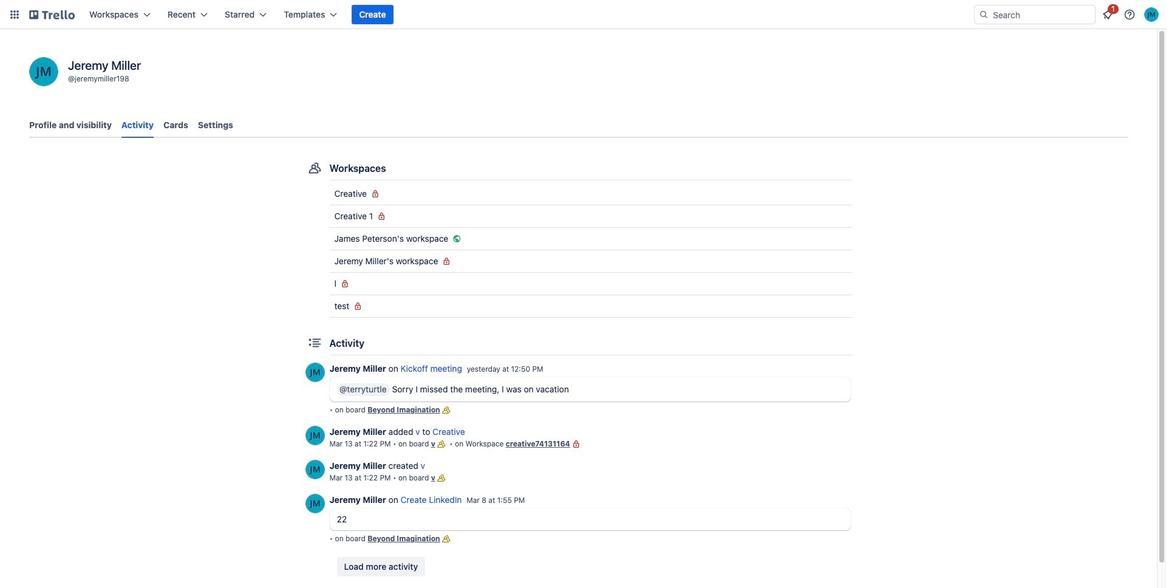 Task type: vqa. For each thing, say whether or not it's contained in the screenshot.
🙋 Questions
no



Task type: locate. For each thing, give the bounding box(es) containing it.
1 all members of the workspace can see and edit this board. image from the top
[[435, 438, 448, 450]]

sm image
[[369, 188, 382, 200], [339, 278, 351, 290], [352, 300, 364, 312]]

1 horizontal spatial sm image
[[352, 300, 364, 312]]

sm image
[[376, 210, 388, 222], [451, 233, 463, 245], [441, 255, 453, 267]]

jeremy miller (jeremymiller198) image
[[29, 57, 58, 86], [305, 494, 325, 513]]

2 horizontal spatial sm image
[[369, 188, 382, 200]]

all members of the workspace can see and edit this board. image
[[440, 404, 452, 416], [440, 533, 452, 545]]

2 vertical spatial sm image
[[441, 255, 453, 267]]

1 vertical spatial sm image
[[451, 233, 463, 245]]

all members of the workspace can see and edit this board. image
[[435, 438, 448, 450], [435, 472, 448, 484]]

1 vertical spatial all members of the workspace can see and edit this board. image
[[440, 533, 452, 545]]

1 vertical spatial all members of the workspace can see and edit this board. image
[[435, 472, 448, 484]]

open information menu image
[[1124, 9, 1136, 21]]

0 horizontal spatial jeremy miller (jeremymiller198) image
[[29, 57, 58, 86]]

1 vertical spatial sm image
[[339, 278, 351, 290]]

1 vertical spatial jeremy miller (jeremymiller198) image
[[305, 494, 325, 513]]

2 vertical spatial sm image
[[352, 300, 364, 312]]

1 all members of the workspace can see and edit this board. image from the top
[[440, 404, 452, 416]]

back to home image
[[29, 5, 75, 24]]

0 vertical spatial sm image
[[369, 188, 382, 200]]

0 vertical spatial all members of the workspace can see and edit this board. image
[[440, 404, 452, 416]]

0 vertical spatial all members of the workspace can see and edit this board. image
[[435, 438, 448, 450]]

this workspace is private. it's not indexed or visible to those outside the workspace. image
[[570, 438, 583, 450]]

jeremy miller (jeremymiller198) image
[[1145, 7, 1159, 22], [305, 363, 325, 382], [305, 426, 325, 445], [305, 460, 325, 479]]



Task type: describe. For each thing, give the bounding box(es) containing it.
0 vertical spatial jeremy miller (jeremymiller198) image
[[29, 57, 58, 86]]

1 horizontal spatial jeremy miller (jeremymiller198) image
[[305, 494, 325, 513]]

Search field
[[975, 5, 1096, 24]]

primary element
[[0, 0, 1167, 29]]

0 vertical spatial sm image
[[376, 210, 388, 222]]

1 notification image
[[1101, 7, 1116, 22]]

search image
[[979, 10, 989, 19]]

2 all members of the workspace can see and edit this board. image from the top
[[435, 472, 448, 484]]

2 all members of the workspace can see and edit this board. image from the top
[[440, 533, 452, 545]]

0 horizontal spatial sm image
[[339, 278, 351, 290]]



